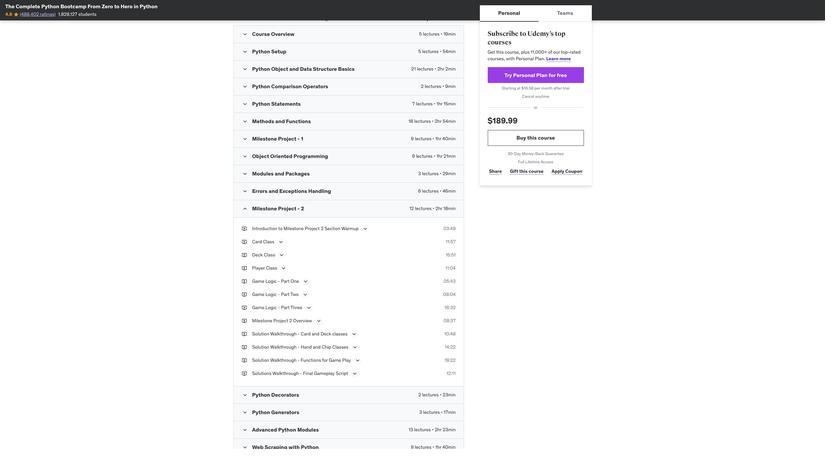 Task type: describe. For each thing, give the bounding box(es) containing it.
the
[[5, 3, 15, 10]]

small image for python object and data structure basics
[[242, 66, 248, 73]]

14:22
[[445, 345, 456, 351]]

lectures for errors and exceptions handling
[[422, 188, 439, 194]]

small image for python setup
[[242, 49, 248, 55]]

advanced python modules
[[252, 427, 319, 434]]

1 horizontal spatial modules
[[298, 427, 319, 434]]

in
[[134, 3, 139, 10]]

xsmall image for player class
[[242, 265, 247, 272]]

coupon
[[566, 169, 583, 174]]

gift
[[510, 169, 519, 174]]

19:22
[[445, 358, 456, 364]]

students
[[78, 11, 97, 17]]

milestone down milestone project - 2
[[284, 226, 304, 232]]

setup
[[272, 48, 287, 55]]

• left 156
[[259, 16, 260, 22]]

• for python setup
[[440, 49, 442, 54]]

0 vertical spatial 1hr
[[437, 101, 443, 107]]

project for 2
[[278, 205, 297, 212]]

small image for python decorators
[[242, 392, 248, 399]]

section
[[325, 226, 341, 232]]

2min
[[446, 66, 456, 72]]

11,000+
[[531, 49, 548, 55]]

statements
[[272, 101, 301, 107]]

python for python comparison operators
[[252, 83, 270, 90]]

• left 22h 13m
[[288, 16, 289, 22]]

• for python decorators
[[440, 392, 442, 398]]

08:04
[[444, 292, 456, 298]]

starting
[[502, 86, 517, 91]]

lectures for advanced python modules
[[415, 427, 431, 433]]

two
[[291, 292, 299, 298]]

• for object oriented programming
[[434, 153, 436, 159]]

solution walkthrough - hand and chip classes
[[252, 345, 349, 351]]

- for solution walkthrough - card and deck classes
[[298, 331, 300, 337]]

solutions
[[252, 371, 272, 377]]

7 lectures • 1hr 15min
[[413, 101, 456, 107]]

and right methods
[[276, 118, 285, 125]]

lectures for python comparison operators
[[425, 83, 442, 89]]

rated
[[570, 49, 581, 55]]

milestone project 2 overview
[[252, 318, 312, 324]]

python for python decorators
[[252, 392, 270, 399]]

small image for python generators
[[242, 410, 248, 417]]

lectures for milestone project - 1
[[415, 136, 432, 142]]

0 vertical spatial card
[[252, 239, 262, 245]]

xsmall image for introduction
[[242, 226, 247, 232]]

2 up 3 lectures • 17min
[[419, 392, 421, 398]]

15:51
[[446, 252, 456, 258]]

lectures for course overview
[[423, 31, 440, 37]]

object oriented programming
[[252, 153, 328, 160]]

lectures for object oriented programming
[[416, 153, 433, 159]]

project for 1
[[278, 136, 297, 142]]

card class
[[252, 239, 275, 245]]

6
[[419, 188, 421, 194]]

small image for milestone project - 1
[[242, 136, 248, 143]]

game for game logic - part one
[[252, 279, 265, 285]]

player class
[[252, 265, 277, 271]]

small image for milestone project - 2
[[242, 206, 248, 212]]

to for subscribe to udemy's top courses
[[520, 30, 527, 38]]

final
[[303, 371, 313, 377]]

1 54min from the top
[[443, 49, 456, 54]]

python setup
[[252, 48, 287, 55]]

project left section
[[305, 226, 320, 232]]

small image for python comparison operators
[[242, 83, 248, 90]]

subscribe
[[488, 30, 519, 38]]

18 lectures • 2hr 54min
[[409, 118, 456, 124]]

xsmall image for game logic - part one
[[242, 279, 247, 285]]

class for card class
[[263, 239, 275, 245]]

small image for methods and functions
[[242, 118, 248, 125]]

courses,
[[488, 56, 505, 62]]

gameplay
[[314, 371, 335, 377]]

get this course, plus 11,000+ of our top-rated courses, with personal plan.
[[488, 49, 581, 62]]

access
[[541, 159, 554, 164]]

show lecture description image for deck class
[[279, 252, 285, 259]]

operators
[[303, 83, 329, 90]]

teams
[[558, 10, 574, 16]]

errors and exceptions handling
[[252, 188, 331, 195]]

from
[[88, 3, 101, 10]]

udemy's
[[528, 30, 554, 38]]

0 vertical spatial to
[[114, 3, 120, 10]]

xsmall image for solution walkthrough - functions for game play
[[242, 358, 247, 364]]

1hr for programming
[[437, 153, 443, 159]]

hero
[[121, 3, 133, 10]]

python object and data structure basics
[[252, 66, 355, 72]]

2 lectures • 9min
[[421, 83, 456, 89]]

gift this course
[[510, 169, 544, 174]]

complete
[[16, 3, 40, 10]]

month
[[542, 86, 553, 91]]

- for milestone project - 1
[[298, 136, 300, 142]]

anytime
[[536, 94, 550, 99]]

0 horizontal spatial modules
[[252, 171, 274, 177]]

our
[[554, 49, 561, 55]]

free
[[557, 72, 568, 78]]

guarantee
[[546, 151, 564, 156]]

and left chip
[[313, 345, 321, 351]]

5 lectures • 19min
[[420, 31, 456, 37]]

solution walkthrough - functions for game play
[[252, 358, 351, 364]]

buy this course button
[[488, 130, 584, 146]]

• for python statements
[[434, 101, 436, 107]]

milestone for milestone project 2 overview
[[252, 318, 273, 324]]

lectures for python statements
[[416, 101, 433, 107]]

tab list containing personal
[[480, 5, 592, 22]]

walkthrough for functions
[[271, 358, 297, 364]]

hand
[[301, 345, 312, 351]]

bootcamp
[[60, 3, 86, 10]]

1 vertical spatial course
[[529, 169, 544, 174]]

xsmall image for deck class
[[242, 252, 247, 259]]

2 down exceptions on the top left of the page
[[301, 205, 304, 212]]

script
[[336, 371, 348, 377]]

personal inside get this course, plus 11,000+ of our top-rated courses, with personal plan.
[[516, 56, 534, 62]]

expand
[[422, 16, 438, 22]]

trial
[[563, 86, 570, 91]]

156
[[261, 16, 269, 22]]

5 for python setup
[[419, 49, 422, 54]]

13
[[409, 427, 414, 433]]

course,
[[505, 49, 520, 55]]

this for course,
[[497, 49, 504, 55]]

personal inside button
[[499, 10, 521, 16]]

12:11
[[447, 371, 456, 377]]

python statements
[[252, 101, 301, 107]]

2 23min from the top
[[443, 427, 456, 433]]

2 left section
[[321, 226, 324, 232]]

solution for solution walkthrough - hand and chip classes
[[252, 345, 270, 351]]

python down generators
[[278, 427, 296, 434]]

the complete python bootcamp from zero to hero in python
[[5, 3, 158, 10]]

- for solutions walkthrough - final gameplay script
[[300, 371, 302, 377]]

money-
[[522, 151, 536, 156]]

python comparison operators
[[252, 83, 329, 90]]

1 23min from the top
[[443, 392, 456, 398]]

• for milestone project - 1
[[433, 136, 435, 142]]

three
[[291, 305, 303, 311]]

lectures for python generators
[[424, 410, 440, 416]]

xsmall image for solution walkthrough - hand and chip classes
[[242, 345, 247, 351]]

9 lectures • 1hr 21min
[[413, 153, 456, 159]]

9 for milestone project - 1
[[411, 136, 414, 142]]

handling
[[309, 188, 331, 195]]

lectures for python setup
[[423, 49, 439, 54]]

0 vertical spatial functions
[[286, 118, 311, 125]]

part for two
[[281, 292, 290, 298]]

show lecture description image for player class
[[281, 265, 287, 272]]

solution for solution walkthrough - card and deck classes
[[252, 331, 270, 337]]

gift this course link
[[509, 165, 546, 178]]

logic for game logic - part two
[[266, 292, 277, 298]]

3 for python generators
[[420, 410, 423, 416]]

teams button
[[539, 5, 592, 21]]

length
[[319, 16, 333, 22]]

generators
[[272, 410, 300, 416]]

plus
[[522, 49, 530, 55]]

2 down three
[[290, 318, 292, 324]]

0 horizontal spatial object
[[252, 153, 269, 160]]

• for course overview
[[441, 31, 443, 37]]

17min
[[444, 410, 456, 416]]

and left data
[[290, 66, 299, 72]]

0 vertical spatial deck
[[252, 252, 263, 258]]

expand all sections
[[422, 16, 464, 22]]

1 horizontal spatial object
[[272, 66, 288, 72]]

cancel
[[523, 94, 535, 99]]

learn more link
[[547, 56, 572, 62]]



Task type: vqa. For each thing, say whether or not it's contained in the screenshot.


Task type: locate. For each thing, give the bounding box(es) containing it.
05:43
[[444, 279, 456, 285]]

walkthrough down solution walkthrough - functions for game play on the bottom left of the page
[[273, 371, 299, 377]]

methods and functions
[[252, 118, 311, 125]]

chip
[[322, 345, 332, 351]]

9min
[[446, 83, 456, 89]]

milestone for milestone project - 1
[[252, 136, 277, 142]]

overview down 23 sections • 156 lectures • 22h 13m total length at the left of the page
[[271, 31, 295, 37]]

python decorators
[[252, 392, 299, 399]]

introduction to milestone project 2 section warmup
[[252, 226, 359, 232]]

one
[[291, 279, 299, 285]]

0 vertical spatial solution
[[252, 331, 270, 337]]

show lecture description image for game logic - part one
[[303, 279, 309, 285]]

15min
[[444, 101, 456, 107]]

subscribe to udemy's top courses
[[488, 30, 566, 46]]

1 vertical spatial object
[[252, 153, 269, 160]]

1 vertical spatial card
[[301, 331, 311, 337]]

game for game logic - part two
[[252, 292, 265, 298]]

1 horizontal spatial card
[[301, 331, 311, 337]]

lectures for python decorators
[[423, 392, 439, 398]]

lectures down 9 lectures • 1hr 21min
[[422, 171, 439, 177]]

0 vertical spatial 5
[[420, 31, 422, 37]]

03:49
[[444, 226, 456, 232]]

show lecture description image for game logic - part two
[[302, 292, 309, 298]]

3 solution from the top
[[252, 358, 270, 364]]

show lecture description image for card class
[[278, 239, 284, 246]]

lectures right 13
[[415, 427, 431, 433]]

1 vertical spatial solution
[[252, 345, 270, 351]]

personal
[[499, 10, 521, 16], [516, 56, 534, 62], [514, 72, 536, 78]]

2 vertical spatial solution
[[252, 358, 270, 364]]

lectures up 21 lectures • 2hr 2min
[[423, 49, 439, 54]]

milestone
[[252, 136, 277, 142], [252, 205, 277, 212], [284, 226, 304, 232], [252, 318, 273, 324]]

tab list
[[480, 5, 592, 22]]

2 down 21 lectures • 2hr 2min
[[421, 83, 424, 89]]

all
[[439, 16, 445, 22]]

1 xsmall image from the top
[[242, 226, 247, 232]]

1 small image from the top
[[242, 49, 248, 55]]

2 vertical spatial logic
[[266, 305, 277, 311]]

2hr left 2min
[[438, 66, 445, 72]]

milestone down "errors"
[[252, 205, 277, 212]]

show lecture description image right one
[[303, 279, 309, 285]]

solution for solution walkthrough - functions for game play
[[252, 358, 270, 364]]

personal up $16.58
[[514, 72, 536, 78]]

1 vertical spatial 54min
[[443, 118, 456, 124]]

more
[[560, 56, 572, 62]]

4.6
[[5, 11, 12, 17]]

4 xsmall image from the top
[[242, 371, 247, 377]]

1 part from the top
[[281, 279, 290, 285]]

• left 46min
[[440, 188, 442, 194]]

starting at $16.58 per month after trial cancel anytime
[[502, 86, 570, 99]]

•
[[259, 16, 260, 22], [288, 16, 289, 22], [441, 31, 443, 37], [440, 49, 442, 54], [435, 66, 437, 72], [443, 83, 445, 89], [434, 101, 436, 107], [432, 118, 434, 124], [433, 136, 435, 142], [434, 153, 436, 159], [440, 171, 442, 177], [440, 188, 442, 194], [433, 206, 435, 212], [440, 392, 442, 398], [441, 410, 443, 416], [432, 427, 434, 433]]

2 vertical spatial this
[[520, 169, 528, 174]]

• for methods and functions
[[432, 118, 434, 124]]

xsmall image for game logic - part two
[[242, 292, 247, 298]]

oriented
[[271, 153, 293, 160]]

5 down expand
[[420, 31, 422, 37]]

python generators
[[252, 410, 300, 416]]

5 lectures • 54min
[[419, 49, 456, 54]]

2 vertical spatial personal
[[514, 72, 536, 78]]

modules up "errors"
[[252, 171, 274, 177]]

modules
[[252, 171, 274, 177], [298, 427, 319, 434]]

project for overview
[[274, 318, 289, 324]]

programming
[[294, 153, 328, 160]]

1 solution from the top
[[252, 331, 270, 337]]

1 vertical spatial 9
[[413, 153, 415, 159]]

show lecture description image for solution walkthrough - functions for game play
[[355, 358, 361, 364]]

18min
[[444, 206, 456, 212]]

7 xsmall image from the top
[[242, 345, 247, 351]]

1 vertical spatial modules
[[298, 427, 319, 434]]

2 vertical spatial class
[[266, 265, 277, 271]]

part
[[281, 279, 290, 285], [281, 292, 290, 298], [281, 305, 290, 311]]

back
[[536, 151, 545, 156]]

2 54min from the top
[[443, 118, 456, 124]]

object left oriented
[[252, 153, 269, 160]]

1 vertical spatial functions
[[301, 358, 321, 364]]

1 small image from the top
[[242, 31, 248, 38]]

show lecture description image for solution walkthrough - card and deck classes
[[351, 331, 358, 338]]

basics
[[338, 66, 355, 72]]

9 down 18
[[411, 136, 414, 142]]

23min down 17min at the right bottom of the page
[[443, 427, 456, 433]]

1 vertical spatial deck
[[321, 331, 332, 337]]

small image
[[242, 31, 248, 38], [242, 83, 248, 90], [242, 101, 248, 108], [242, 118, 248, 125], [242, 136, 248, 143], [242, 206, 248, 212], [242, 392, 248, 399], [242, 427, 248, 434]]

• for python object and data structure basics
[[435, 66, 437, 72]]

• for python generators
[[441, 410, 443, 416]]

this inside $189.99 buy this course
[[528, 135, 537, 141]]

- for solution walkthrough - hand and chip classes
[[298, 345, 300, 351]]

solution walkthrough - card and deck classes
[[252, 331, 348, 337]]

to inside subscribe to udemy's top courses
[[520, 30, 527, 38]]

5 for course overview
[[420, 31, 422, 37]]

course up back
[[539, 135, 556, 141]]

comparison
[[272, 83, 302, 90]]

2 part from the top
[[281, 292, 290, 298]]

3 part from the top
[[281, 305, 290, 311]]

1hr left 21min
[[437, 153, 443, 159]]

1 xsmall image from the top
[[242, 252, 247, 259]]

- up game logic - part two
[[278, 279, 280, 285]]

$189.99 buy this course
[[488, 116, 556, 141]]

• left 40min
[[433, 136, 435, 142]]

project down game logic - part three
[[274, 318, 289, 324]]

30-day money-back guarantee full lifetime access
[[508, 151, 564, 164]]

3 small image from the top
[[242, 101, 248, 108]]

0 vertical spatial overview
[[271, 31, 295, 37]]

12 lectures • 2hr 18min
[[410, 206, 456, 212]]

modules and packages
[[252, 171, 310, 177]]

lectures right 18
[[415, 118, 431, 124]]

show lecture description image for solution walkthrough - hand and chip classes
[[352, 345, 359, 351]]

part for three
[[281, 305, 290, 311]]

python right in
[[140, 3, 158, 10]]

6 small image from the top
[[242, 206, 248, 212]]

4 small image from the top
[[242, 118, 248, 125]]

show lecture description image right two
[[302, 292, 309, 298]]

1 vertical spatial 5
[[419, 49, 422, 54]]

logic for game logic - part three
[[266, 305, 277, 311]]

lectures right 21
[[417, 66, 434, 72]]

small image
[[242, 49, 248, 55], [242, 66, 248, 73], [242, 153, 248, 160], [242, 171, 248, 177], [242, 188, 248, 195], [242, 410, 248, 417], [242, 445, 248, 450]]

lectures right 6
[[422, 188, 439, 194]]

• for advanced python modules
[[432, 427, 434, 433]]

solution
[[252, 331, 270, 337], [252, 345, 270, 351], [252, 358, 270, 364]]

full
[[519, 159, 525, 164]]

1 vertical spatial 1hr
[[436, 136, 442, 142]]

lectures left the 9min
[[425, 83, 442, 89]]

0 horizontal spatial to
[[114, 3, 120, 10]]

lectures for methods and functions
[[415, 118, 431, 124]]

python for python statements
[[252, 101, 270, 107]]

- for game logic - part two
[[278, 292, 280, 298]]

solutions walkthrough - final gameplay script
[[252, 371, 348, 377]]

plan.
[[536, 56, 546, 62]]

milestone down game logic - part three
[[252, 318, 273, 324]]

and down oriented
[[275, 171, 285, 177]]

this inside get this course, plus 11,000+ of our top-rated courses, with personal plan.
[[497, 49, 504, 55]]

1 vertical spatial part
[[281, 292, 290, 298]]

show lecture description image for introduction to milestone project 2 section warmup
[[362, 226, 369, 233]]

1 vertical spatial class
[[264, 252, 275, 258]]

0 vertical spatial 54min
[[443, 49, 456, 54]]

2hr left the 18min
[[436, 206, 443, 212]]

player
[[252, 265, 265, 271]]

1
[[301, 136, 304, 142]]

3 small image from the top
[[242, 153, 248, 160]]

logic down game logic - part one
[[266, 292, 277, 298]]

course down "lifetime"
[[529, 169, 544, 174]]

1hr left 40min
[[436, 136, 442, 142]]

learn more
[[547, 56, 572, 62]]

0 vertical spatial modules
[[252, 171, 274, 177]]

class
[[263, 239, 275, 245], [264, 252, 275, 258], [266, 265, 277, 271]]

and up hand
[[312, 331, 320, 337]]

show lecture description image
[[278, 239, 284, 246], [281, 265, 287, 272], [351, 331, 358, 338], [352, 345, 359, 351], [355, 358, 361, 364]]

1 vertical spatial 3
[[420, 410, 423, 416]]

python up methods
[[252, 101, 270, 107]]

python down course
[[252, 48, 270, 55]]

• up 9 lectures • 1hr 40min
[[432, 118, 434, 124]]

0 vertical spatial part
[[281, 279, 290, 285]]

exceptions
[[280, 188, 307, 195]]

milestone for milestone project - 2
[[252, 205, 277, 212]]

overview
[[271, 31, 295, 37], [293, 318, 312, 324]]

lectures down 9 lectures • 1hr 40min
[[416, 153, 433, 159]]

2 logic from the top
[[266, 292, 277, 298]]

• up 3 lectures • 17min
[[440, 392, 442, 398]]

functions up the final
[[301, 358, 321, 364]]

python up ratings)
[[41, 3, 59, 10]]

0 horizontal spatial card
[[252, 239, 262, 245]]

show lecture description image right warmup
[[362, 226, 369, 233]]

python for python object and data structure basics
[[252, 66, 270, 72]]

0 horizontal spatial deck
[[252, 252, 263, 258]]

• for python comparison operators
[[443, 83, 445, 89]]

7 small image from the top
[[242, 392, 248, 399]]

• left 17min at the right bottom of the page
[[441, 410, 443, 416]]

show lecture description image for game logic - part three
[[306, 305, 313, 312]]

1 vertical spatial logic
[[266, 292, 277, 298]]

5 xsmall image from the top
[[242, 305, 247, 312]]

3 logic from the top
[[266, 305, 277, 311]]

6 xsmall image from the top
[[242, 331, 247, 338]]

12
[[410, 206, 414, 212]]

2
[[421, 83, 424, 89], [301, 205, 304, 212], [321, 226, 324, 232], [290, 318, 292, 324], [419, 392, 421, 398]]

• left "29min"
[[440, 171, 442, 177]]

object down setup
[[272, 66, 288, 72]]

8 small image from the top
[[242, 427, 248, 434]]

23 sections • 156 lectures • 22h 13m total length
[[234, 16, 333, 22]]

2hr for python object and data structure basics
[[438, 66, 445, 72]]

this for course
[[520, 169, 528, 174]]

apply coupon
[[552, 169, 583, 174]]

lectures right 7
[[416, 101, 433, 107]]

0 horizontal spatial sections
[[240, 16, 257, 22]]

3 lectures • 17min
[[420, 410, 456, 416]]

this right gift
[[520, 169, 528, 174]]

walkthrough down milestone project 2 overview at the left of the page
[[271, 331, 297, 337]]

0 vertical spatial this
[[497, 49, 504, 55]]

personal button
[[480, 5, 539, 21]]

logic down game logic - part two
[[266, 305, 277, 311]]

3 xsmall image from the top
[[242, 318, 247, 325]]

class down introduction
[[263, 239, 275, 245]]

lectures for modules and packages
[[422, 171, 439, 177]]

1 vertical spatial personal
[[516, 56, 534, 62]]

22h 13m
[[290, 16, 308, 22]]

1 horizontal spatial deck
[[321, 331, 332, 337]]

2 small image from the top
[[242, 83, 248, 90]]

modules down generators
[[298, 427, 319, 434]]

errors
[[252, 188, 268, 195]]

try personal plan for free link
[[488, 67, 584, 83]]

xsmall image for milestone
[[242, 318, 247, 325]]

try personal plan for free
[[505, 72, 568, 78]]

this up courses,
[[497, 49, 504, 55]]

• down 3 lectures • 17min
[[432, 427, 434, 433]]

day
[[515, 151, 521, 156]]

5 small image from the top
[[242, 188, 248, 195]]

decorators
[[272, 392, 299, 399]]

11:04
[[446, 265, 456, 271]]

game for game logic - part three
[[252, 305, 265, 311]]

1,828,127
[[58, 11, 77, 17]]

buy
[[517, 135, 527, 141]]

classes
[[333, 331, 348, 337]]

0 vertical spatial personal
[[499, 10, 521, 16]]

share
[[490, 169, 502, 174]]

1 sections from the left
[[240, 16, 257, 22]]

2 vertical spatial part
[[281, 305, 290, 311]]

- up solution walkthrough - hand and chip classes
[[298, 331, 300, 337]]

show lecture description image right three
[[306, 305, 313, 312]]

python
[[41, 3, 59, 10], [140, 3, 158, 10], [252, 48, 270, 55], [252, 66, 270, 72], [252, 83, 270, 90], [252, 101, 270, 107], [252, 392, 270, 399], [252, 410, 270, 416], [278, 427, 296, 434]]

lectures down expand
[[423, 31, 440, 37]]

deck class
[[252, 252, 275, 258]]

lectures down 18 lectures • 2hr 54min
[[415, 136, 432, 142]]

logic for game logic - part one
[[266, 279, 277, 285]]

(488,402
[[20, 11, 39, 17]]

share button
[[488, 165, 504, 178]]

small image for course overview
[[242, 31, 248, 38]]

2 vertical spatial 1hr
[[437, 153, 443, 159]]

xsmall image
[[242, 226, 247, 232], [242, 239, 247, 246], [242, 318, 247, 325], [242, 371, 247, 377]]

xsmall image for solutions
[[242, 371, 247, 377]]

2 horizontal spatial to
[[520, 30, 527, 38]]

• down 5 lectures • 19min
[[440, 49, 442, 54]]

get
[[488, 49, 496, 55]]

10:48
[[445, 331, 456, 337]]

1hr left 15min
[[437, 101, 443, 107]]

- for game logic - part one
[[278, 279, 280, 285]]

sections inside dropdown button
[[446, 16, 464, 22]]

introduction
[[252, 226, 278, 232]]

6 small image from the top
[[242, 410, 248, 417]]

1 vertical spatial 23min
[[443, 427, 456, 433]]

class for deck class
[[264, 252, 275, 258]]

show lecture description image up solution walkthrough - card and deck classes
[[316, 318, 322, 325]]

(488,402 ratings)
[[20, 11, 56, 17]]

2hr for methods and functions
[[435, 118, 442, 124]]

with
[[507, 56, 515, 62]]

xsmall image for card
[[242, 239, 247, 246]]

deck up chip
[[321, 331, 332, 337]]

at
[[518, 86, 521, 91]]

course inside $189.99 buy this course
[[539, 135, 556, 141]]

- for milestone project - 2
[[298, 205, 300, 212]]

1 vertical spatial to
[[520, 30, 527, 38]]

xsmall image for solution walkthrough - card and deck classes
[[242, 331, 247, 338]]

2 solution from the top
[[252, 345, 270, 351]]

lectures for milestone project - 2
[[415, 206, 432, 212]]

23
[[234, 16, 239, 22]]

2hr for advanced python modules
[[435, 427, 442, 433]]

card up hand
[[301, 331, 311, 337]]

functions up 1
[[286, 118, 311, 125]]

1 vertical spatial for
[[322, 358, 328, 364]]

5 small image from the top
[[242, 136, 248, 143]]

- down exceptions on the top left of the page
[[298, 205, 300, 212]]

lectures for python object and data structure basics
[[417, 66, 434, 72]]

3 xsmall image from the top
[[242, 279, 247, 285]]

small image for modules and packages
[[242, 171, 248, 177]]

sections right 23
[[240, 16, 257, 22]]

2 small image from the top
[[242, 66, 248, 73]]

21 lectures • 2hr 2min
[[412, 66, 456, 72]]

1 vertical spatial overview
[[293, 318, 312, 324]]

1 horizontal spatial to
[[279, 226, 283, 232]]

play
[[343, 358, 351, 364]]

personal down 'plus'
[[516, 56, 534, 62]]

1 horizontal spatial for
[[549, 72, 556, 78]]

python for python generators
[[252, 410, 270, 416]]

class for player class
[[266, 265, 277, 271]]

walkthrough for card
[[271, 331, 297, 337]]

1 vertical spatial this
[[528, 135, 537, 141]]

game left the play at the left of the page
[[329, 358, 342, 364]]

3
[[419, 171, 421, 177], [420, 410, 423, 416]]

2 sections from the left
[[446, 16, 464, 22]]

and right "errors"
[[269, 188, 278, 195]]

for up gameplay
[[322, 358, 328, 364]]

walkthrough for final
[[273, 371, 299, 377]]

8 xsmall image from the top
[[242, 358, 247, 364]]

2 vertical spatial to
[[279, 226, 283, 232]]

3 lectures • 29min
[[419, 171, 456, 177]]

xsmall image for game logic - part three
[[242, 305, 247, 312]]

python down python setup
[[252, 66, 270, 72]]

- left the final
[[300, 371, 302, 377]]

part left two
[[281, 292, 290, 298]]

part left three
[[281, 305, 290, 311]]

personal up subscribe
[[499, 10, 521, 16]]

• for errors and exceptions handling
[[440, 188, 442, 194]]

logic up game logic - part two
[[266, 279, 277, 285]]

• for milestone project - 2
[[433, 206, 435, 212]]

xsmall image
[[242, 252, 247, 259], [242, 265, 247, 272], [242, 279, 247, 285], [242, 292, 247, 298], [242, 305, 247, 312], [242, 331, 247, 338], [242, 345, 247, 351], [242, 358, 247, 364]]

13 lectures • 2hr 23min
[[409, 427, 456, 433]]

0 vertical spatial course
[[539, 135, 556, 141]]

python up advanced
[[252, 410, 270, 416]]

show lecture description image for milestone project 2 overview
[[316, 318, 322, 325]]

1 logic from the top
[[266, 279, 277, 285]]

• left the 9min
[[443, 83, 445, 89]]

23min up 17min at the right bottom of the page
[[443, 392, 456, 398]]

- for solution walkthrough - functions for game play
[[298, 358, 300, 364]]

3 up 13 lectures • 2hr 23min
[[420, 410, 423, 416]]

apply
[[552, 169, 565, 174]]

card up the deck class
[[252, 239, 262, 245]]

4 small image from the top
[[242, 171, 248, 177]]

lectures right 156
[[270, 16, 286, 22]]

game logic - part three
[[252, 305, 303, 311]]

0 horizontal spatial for
[[322, 358, 328, 364]]

advanced
[[252, 427, 277, 434]]

2hr for milestone project - 2
[[436, 206, 443, 212]]

0 vertical spatial 9
[[411, 136, 414, 142]]

0 vertical spatial object
[[272, 66, 288, 72]]

2 xsmall image from the top
[[242, 239, 247, 246]]

project down errors and exceptions handling
[[278, 205, 297, 212]]

2hr down 3 lectures • 17min
[[435, 427, 442, 433]]

• left 2min
[[435, 66, 437, 72]]

4 xsmall image from the top
[[242, 292, 247, 298]]

class right player
[[266, 265, 277, 271]]

lectures up 3 lectures • 17min
[[423, 392, 439, 398]]

46min
[[443, 188, 456, 194]]

54min up 40min
[[443, 118, 456, 124]]

part left one
[[281, 279, 290, 285]]

2 lectures • 23min
[[419, 392, 456, 398]]

9 down 9 lectures • 1hr 40min
[[413, 153, 415, 159]]

1 horizontal spatial sections
[[446, 16, 464, 22]]

3 for modules and packages
[[419, 171, 421, 177]]

0 vertical spatial 23min
[[443, 392, 456, 398]]

11:57
[[446, 239, 456, 245]]

21min
[[444, 153, 456, 159]]

- up the solutions walkthrough - final gameplay script
[[298, 358, 300, 364]]

• left the 18min
[[433, 206, 435, 212]]

this right buy
[[528, 135, 537, 141]]

small image for object oriented programming
[[242, 153, 248, 160]]

0 vertical spatial 3
[[419, 171, 421, 177]]

2 xsmall image from the top
[[242, 265, 247, 272]]

0 vertical spatial for
[[549, 72, 556, 78]]

9 for object oriented programming
[[413, 153, 415, 159]]

small image for advanced python modules
[[242, 427, 248, 434]]

to right introduction
[[279, 226, 283, 232]]

object
[[272, 66, 288, 72], [252, 153, 269, 160]]

0 vertical spatial logic
[[266, 279, 277, 285]]

7 small image from the top
[[242, 445, 248, 450]]

class up player class
[[264, 252, 275, 258]]

0 vertical spatial class
[[263, 239, 275, 245]]

show lecture description image
[[362, 226, 369, 233], [279, 252, 285, 259], [303, 279, 309, 285], [302, 292, 309, 298], [306, 305, 313, 312], [316, 318, 322, 325], [352, 371, 358, 378]]

1hr for -
[[436, 136, 442, 142]]



